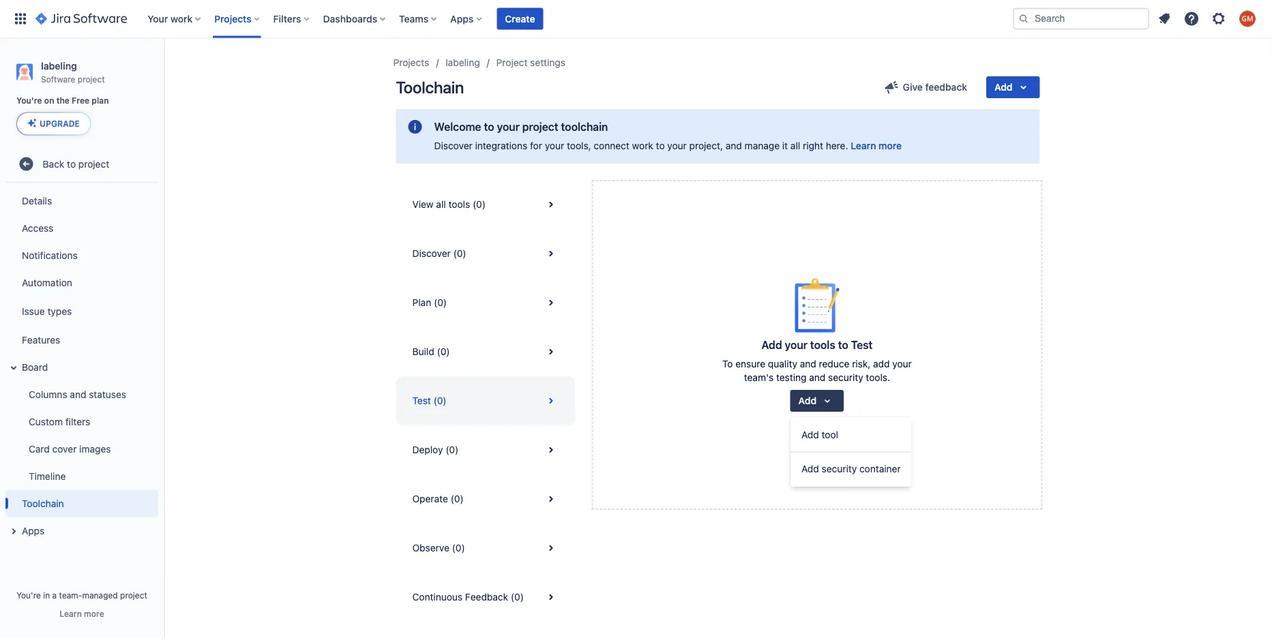 Task type: vqa. For each thing, say whether or not it's contained in the screenshot.
and inside the Welcome to your project toolchain Discover integrations for your tools, connect work to your project, and manage it all right here. Learn more
yes



Task type: describe. For each thing, give the bounding box(es) containing it.
projects for projects link
[[393, 57, 429, 68]]

continuous feedback (0)
[[413, 592, 524, 603]]

tools for (0)
[[449, 199, 470, 210]]

dashboards
[[323, 13, 378, 24]]

teams button
[[395, 8, 442, 30]]

add security container
[[802, 464, 901, 475]]

Search field
[[1013, 8, 1150, 30]]

observe (0) button
[[396, 524, 576, 573]]

add inside popup button
[[995, 82, 1013, 93]]

tool
[[822, 430, 839, 441]]

filters
[[273, 13, 301, 24]]

project inside labeling software project
[[78, 74, 105, 84]]

custom
[[29, 416, 63, 428]]

deploy (0) button
[[396, 426, 576, 475]]

plan (0)
[[413, 297, 447, 308]]

security inside button
[[822, 464, 857, 475]]

your up integrations
[[497, 120, 520, 133]]

connect
[[594, 140, 630, 152]]

team's
[[744, 372, 774, 384]]

observe
[[413, 543, 450, 554]]

plan
[[413, 297, 431, 308]]

free
[[72, 96, 90, 106]]

toolchain link
[[5, 490, 158, 518]]

on
[[44, 96, 54, 106]]

to inside 'add your tools to test to ensure quality and reduce risk, add your team's testing and security tools.'
[[838, 339, 849, 352]]

card
[[29, 444, 50, 455]]

you're on the free plan
[[16, 96, 109, 106]]

learn inside welcome to your project toolchain discover integrations for your tools, connect work to your project, and manage it all right here. learn more
[[851, 140, 877, 152]]

your right add
[[893, 359, 912, 370]]

testing
[[777, 372, 807, 384]]

more inside welcome to your project toolchain discover integrations for your tools, connect work to your project, and manage it all right here. learn more
[[879, 140, 902, 152]]

timeline link
[[14, 463, 158, 490]]

operate
[[413, 494, 448, 505]]

add for your
[[762, 339, 783, 352]]

you're for you're on the free plan
[[16, 96, 42, 106]]

add
[[874, 359, 890, 370]]

details
[[22, 195, 52, 206]]

add for security
[[802, 464, 819, 475]]

issue types link
[[5, 296, 158, 326]]

(0) right feedback
[[511, 592, 524, 603]]

build (0) button
[[396, 328, 576, 377]]

banner containing your work
[[0, 0, 1273, 38]]

apps inside popup button
[[451, 13, 474, 24]]

reduce
[[819, 359, 850, 370]]

feedback
[[465, 592, 508, 603]]

cover
[[52, 444, 77, 455]]

project inside welcome to your project toolchain discover integrations for your tools, connect work to your project, and manage it all right here. learn more
[[523, 120, 559, 133]]

expand image
[[5, 524, 22, 540]]

issue types
[[22, 306, 72, 317]]

welcome
[[434, 120, 482, 133]]

columns and statuses
[[29, 389, 126, 400]]

tools,
[[567, 140, 591, 152]]

1 vertical spatial more
[[84, 609, 104, 619]]

dashboards button
[[319, 8, 391, 30]]

integrations
[[475, 140, 528, 152]]

and inside "columns and statuses" link
[[70, 389, 86, 400]]

columns and statuses link
[[14, 381, 158, 408]]

features
[[22, 334, 60, 346]]

operate (0) button
[[396, 475, 576, 524]]

create button
[[497, 8, 544, 30]]

right
[[803, 140, 824, 152]]

(0) for test (0)
[[434, 395, 447, 407]]

it
[[783, 140, 788, 152]]

test inside 'add your tools to test to ensure quality and reduce risk, add your team's testing and security tools.'
[[851, 339, 873, 352]]

help image
[[1184, 11, 1200, 27]]

timeline
[[29, 471, 66, 482]]

manage
[[745, 140, 780, 152]]

here.
[[826, 140, 849, 152]]

add inside dropdown button
[[799, 395, 817, 407]]

quality
[[768, 359, 798, 370]]

risk,
[[853, 359, 871, 370]]

your left project,
[[668, 140, 687, 152]]

security inside 'add your tools to test to ensure quality and reduce risk, add your team's testing and security tools.'
[[829, 372, 864, 384]]

filters
[[65, 416, 90, 428]]

view
[[413, 199, 434, 210]]

create
[[505, 13, 535, 24]]

custom filters link
[[14, 408, 158, 436]]

back
[[43, 158, 64, 170]]

(0) for operate (0)
[[451, 494, 464, 505]]

build
[[413, 346, 435, 358]]

build (0)
[[413, 346, 450, 358]]

(0) for plan (0)
[[434, 297, 447, 308]]

work inside popup button
[[171, 13, 193, 24]]

project right managed
[[120, 591, 147, 601]]

to right back
[[67, 158, 76, 170]]

labeling for labeling
[[446, 57, 480, 68]]

in
[[43, 591, 50, 601]]

discover inside welcome to your project toolchain discover integrations for your tools, connect work to your project, and manage it all right here. learn more
[[434, 140, 473, 152]]

search image
[[1019, 13, 1030, 24]]

project settings
[[497, 57, 566, 68]]

all inside welcome to your project toolchain discover integrations for your tools, connect work to your project, and manage it all right here. learn more
[[791, 140, 801, 152]]

group containing add tool
[[791, 418, 912, 487]]

notifications image
[[1157, 11, 1173, 27]]

board button
[[5, 354, 158, 381]]

card cover images link
[[14, 436, 158, 463]]

give feedback
[[903, 82, 968, 93]]

labeling link
[[446, 55, 480, 71]]

your up quality
[[785, 339, 808, 352]]



Task type: locate. For each thing, give the bounding box(es) containing it.
0 vertical spatial work
[[171, 13, 193, 24]]

0 horizontal spatial group
[[3, 183, 158, 549]]

0 horizontal spatial learn more button
[[60, 609, 104, 620]]

0 vertical spatial learn more button
[[851, 139, 902, 153]]

teams
[[399, 13, 429, 24]]

1 horizontal spatial all
[[791, 140, 801, 152]]

more
[[879, 140, 902, 152], [84, 609, 104, 619]]

0 vertical spatial projects
[[214, 13, 252, 24]]

2 you're from the top
[[16, 591, 41, 601]]

1 horizontal spatial test
[[851, 339, 873, 352]]

(0) right deploy
[[446, 445, 459, 456]]

(0) down "view all tools (0)"
[[454, 248, 467, 259]]

group
[[3, 183, 158, 549], [791, 418, 912, 487]]

all right it
[[791, 140, 801, 152]]

apps right teams popup button
[[451, 13, 474, 24]]

1 vertical spatial security
[[822, 464, 857, 475]]

1 vertical spatial discover
[[413, 248, 451, 259]]

upgrade button
[[17, 113, 90, 135]]

a
[[52, 591, 57, 601]]

you're left in
[[16, 591, 41, 601]]

appswitcher icon image
[[12, 11, 29, 27]]

work right connect
[[632, 140, 654, 152]]

you're in a team-managed project
[[16, 591, 147, 601]]

apps down toolchain 'link'
[[22, 525, 45, 537]]

apps button
[[446, 8, 488, 30]]

add inside 'add your tools to test to ensure quality and reduce risk, add your team's testing and security tools.'
[[762, 339, 783, 352]]

toolchain down timeline on the bottom
[[22, 498, 64, 509]]

and
[[726, 140, 742, 152], [800, 359, 817, 370], [810, 372, 826, 384], [70, 389, 86, 400]]

add left tool
[[802, 430, 819, 441]]

learn more button right here.
[[851, 139, 902, 153]]

test (0)
[[413, 395, 447, 407]]

notifications
[[22, 250, 78, 261]]

discover (0) button
[[396, 229, 576, 278]]

operate (0)
[[413, 494, 464, 505]]

0 horizontal spatial toolchain
[[22, 498, 64, 509]]

custom filters
[[29, 416, 90, 428]]

card cover images
[[29, 444, 111, 455]]

your
[[497, 120, 520, 133], [545, 140, 565, 152], [668, 140, 687, 152], [785, 339, 808, 352], [893, 359, 912, 370]]

work inside welcome to your project toolchain discover integrations for your tools, connect work to your project, and manage it all right here. learn more
[[632, 140, 654, 152]]

columns
[[29, 389, 67, 400]]

continuous feedback (0) button
[[396, 573, 576, 622]]

to up integrations
[[484, 120, 494, 133]]

jira software image
[[35, 11, 127, 27], [35, 11, 127, 27]]

1 vertical spatial toolchain
[[22, 498, 64, 509]]

1 horizontal spatial toolchain
[[396, 78, 464, 97]]

discover up plan (0)
[[413, 248, 451, 259]]

to up 'reduce'
[[838, 339, 849, 352]]

toolchain
[[561, 120, 608, 133]]

projects left filters
[[214, 13, 252, 24]]

your right for
[[545, 140, 565, 152]]

add down add tool
[[802, 464, 819, 475]]

0 horizontal spatial labeling
[[41, 60, 77, 71]]

add right 'feedback'
[[995, 82, 1013, 93]]

and right project,
[[726, 140, 742, 152]]

and inside welcome to your project toolchain discover integrations for your tools, connect work to your project, and manage it all right here. learn more
[[726, 140, 742, 152]]

projects button
[[210, 8, 265, 30]]

for
[[530, 140, 543, 152]]

add tool
[[802, 430, 839, 441]]

learn more
[[60, 609, 104, 619]]

features link
[[5, 326, 158, 354]]

1 vertical spatial learn more button
[[60, 609, 104, 620]]

projects down teams
[[393, 57, 429, 68]]

1 vertical spatial apps
[[22, 525, 45, 537]]

(0) right observe
[[452, 543, 465, 554]]

test down build
[[413, 395, 431, 407]]

projects
[[214, 13, 252, 24], [393, 57, 429, 68]]

(0) for build (0)
[[437, 346, 450, 358]]

(0) right the operate
[[451, 494, 464, 505]]

project up plan at the top left of page
[[78, 74, 105, 84]]

and down 'reduce'
[[810, 372, 826, 384]]

more down managed
[[84, 609, 104, 619]]

(0) right plan
[[434, 297, 447, 308]]

statuses
[[89, 389, 126, 400]]

security
[[829, 372, 864, 384], [822, 464, 857, 475]]

1 vertical spatial tools
[[811, 339, 836, 352]]

0 horizontal spatial all
[[436, 199, 446, 210]]

automation link
[[5, 269, 158, 296]]

toolchain inside 'link'
[[22, 498, 64, 509]]

0 vertical spatial all
[[791, 140, 801, 152]]

1 vertical spatial test
[[413, 395, 431, 407]]

0 vertical spatial test
[[851, 339, 873, 352]]

view all tools (0) button
[[396, 180, 576, 229]]

toolchain
[[396, 78, 464, 97], [22, 498, 64, 509]]

0 vertical spatial learn
[[851, 140, 877, 152]]

0 vertical spatial more
[[879, 140, 902, 152]]

automation
[[22, 277, 72, 288]]

(0) inside button
[[434, 297, 447, 308]]

work
[[171, 13, 193, 24], [632, 140, 654, 152]]

project
[[497, 57, 528, 68]]

your work button
[[143, 8, 206, 30]]

learn more button down you're in a team-managed project
[[60, 609, 104, 620]]

1 vertical spatial learn
[[60, 609, 82, 619]]

add button
[[987, 76, 1040, 98]]

settings image
[[1211, 11, 1228, 27]]

back to project
[[43, 158, 109, 170]]

0 vertical spatial tools
[[449, 199, 470, 210]]

details link
[[5, 187, 158, 215]]

group containing details
[[3, 183, 158, 549]]

discover
[[434, 140, 473, 152], [413, 248, 451, 259]]

types
[[47, 306, 72, 317]]

add for tool
[[802, 430, 819, 441]]

work right your
[[171, 13, 193, 24]]

1 vertical spatial projects
[[393, 57, 429, 68]]

discover down welcome
[[434, 140, 473, 152]]

give
[[903, 82, 923, 93]]

primary element
[[8, 0, 1013, 38]]

test inside button
[[413, 395, 431, 407]]

access link
[[5, 215, 158, 242]]

1 horizontal spatial learn
[[851, 140, 877, 152]]

add down 'testing'
[[799, 395, 817, 407]]

0 vertical spatial toolchain
[[396, 78, 464, 97]]

software
[[41, 74, 75, 84]]

upgrade
[[40, 119, 80, 129]]

project up the "details" 'link'
[[78, 158, 109, 170]]

tools for to
[[811, 339, 836, 352]]

1 horizontal spatial projects
[[393, 57, 429, 68]]

toolchain down projects link
[[396, 78, 464, 97]]

the
[[56, 96, 70, 106]]

0 horizontal spatial apps
[[22, 525, 45, 537]]

(0) for observe (0)
[[452, 543, 465, 554]]

(0) for discover (0)
[[454, 248, 467, 259]]

1 horizontal spatial apps
[[451, 13, 474, 24]]

1 horizontal spatial work
[[632, 140, 654, 152]]

you're left "on"
[[16, 96, 42, 106]]

discover inside button
[[413, 248, 451, 259]]

sidebar navigation image
[[149, 55, 179, 82]]

0 vertical spatial security
[[829, 372, 864, 384]]

images
[[79, 444, 111, 455]]

tools inside 'add your tools to test to ensure quality and reduce risk, add your team's testing and security tools.'
[[811, 339, 836, 352]]

your profile and settings image
[[1240, 11, 1256, 27]]

labeling up software at the left of the page
[[41, 60, 77, 71]]

security down tool
[[822, 464, 857, 475]]

apps button
[[5, 518, 158, 545]]

and up filters
[[70, 389, 86, 400]]

labeling
[[446, 57, 480, 68], [41, 60, 77, 71]]

0 horizontal spatial learn
[[60, 609, 82, 619]]

projects inside dropdown button
[[214, 13, 252, 24]]

labeling inside labeling software project
[[41, 60, 77, 71]]

test (0) button
[[396, 377, 576, 426]]

labeling for labeling software project
[[41, 60, 77, 71]]

labeling software project
[[41, 60, 105, 84]]

tools up 'reduce'
[[811, 339, 836, 352]]

your work
[[148, 13, 193, 24]]

0 horizontal spatial projects
[[214, 13, 252, 24]]

team-
[[59, 591, 82, 601]]

view all tools (0)
[[413, 199, 486, 210]]

0 horizontal spatial more
[[84, 609, 104, 619]]

add tool button
[[791, 422, 912, 449]]

(0) up the discover (0) button
[[473, 199, 486, 210]]

0 horizontal spatial tools
[[449, 199, 470, 210]]

security down 'reduce'
[[829, 372, 864, 384]]

test up risk,
[[851, 339, 873, 352]]

all right view
[[436, 199, 446, 210]]

learn down team-
[[60, 609, 82, 619]]

you're for you're in a team-managed project
[[16, 591, 41, 601]]

your
[[148, 13, 168, 24]]

0 vertical spatial you're
[[16, 96, 42, 106]]

feedback
[[926, 82, 968, 93]]

expand image
[[5, 360, 22, 376]]

tools
[[449, 199, 470, 210], [811, 339, 836, 352]]

plan (0) button
[[396, 278, 576, 328]]

1 vertical spatial work
[[632, 140, 654, 152]]

1 you're from the top
[[16, 96, 42, 106]]

0 horizontal spatial test
[[413, 395, 431, 407]]

and up 'testing'
[[800, 359, 817, 370]]

deploy (0)
[[413, 445, 459, 456]]

(0) right build
[[437, 346, 450, 358]]

1 vertical spatial all
[[436, 199, 446, 210]]

filters button
[[269, 8, 315, 30]]

continuous
[[413, 592, 463, 603]]

observe (0)
[[413, 543, 465, 554]]

projects for the projects dropdown button
[[214, 13, 252, 24]]

1 vertical spatial you're
[[16, 591, 41, 601]]

banner
[[0, 0, 1273, 38]]

all inside "view all tools (0)" button
[[436, 199, 446, 210]]

1 horizontal spatial tools
[[811, 339, 836, 352]]

container
[[860, 464, 901, 475]]

0 horizontal spatial work
[[171, 13, 193, 24]]

tools right view
[[449, 199, 470, 210]]

more right here.
[[879, 140, 902, 152]]

1 horizontal spatial more
[[879, 140, 902, 152]]

issue
[[22, 306, 45, 317]]

(0) for deploy (0)
[[446, 445, 459, 456]]

learn inside button
[[60, 609, 82, 619]]

add security container button
[[791, 456, 912, 483]]

welcome to your project toolchain discover integrations for your tools, connect work to your project, and manage it all right here. learn more
[[434, 120, 902, 152]]

1 horizontal spatial group
[[791, 418, 912, 487]]

labeling down apps popup button
[[446, 57, 480, 68]]

board
[[22, 362, 48, 373]]

add up quality
[[762, 339, 783, 352]]

to left project,
[[656, 140, 665, 152]]

(0) up deploy (0)
[[434, 395, 447, 407]]

plan
[[92, 96, 109, 106]]

0 vertical spatial discover
[[434, 140, 473, 152]]

tools inside "view all tools (0)" button
[[449, 199, 470, 210]]

1 horizontal spatial labeling
[[446, 57, 480, 68]]

add your tools to test to ensure quality and reduce risk, add your team's testing and security tools.
[[723, 339, 912, 384]]

0 vertical spatial apps
[[451, 13, 474, 24]]

tools.
[[866, 372, 891, 384]]

apps inside button
[[22, 525, 45, 537]]

project up for
[[523, 120, 559, 133]]

discover (0)
[[413, 248, 467, 259]]

learn right here.
[[851, 140, 877, 152]]

back to project link
[[5, 150, 158, 178]]

1 horizontal spatial learn more button
[[851, 139, 902, 153]]

give feedback button
[[876, 76, 976, 98]]



